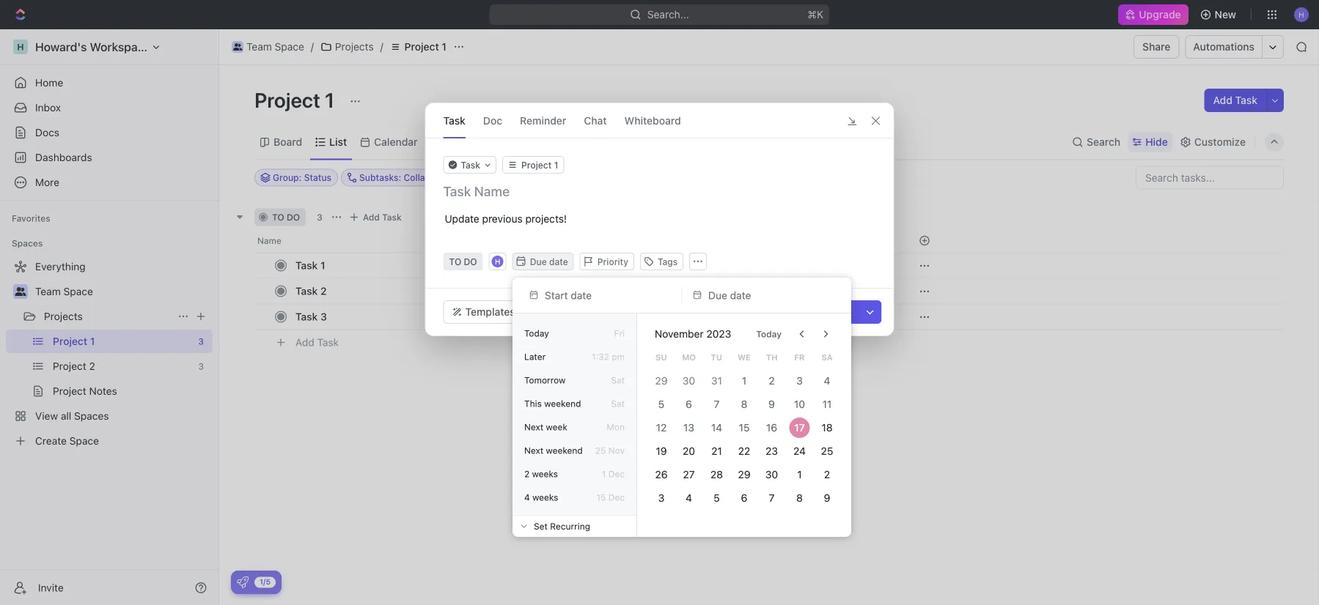 Task type: locate. For each thing, give the bounding box(es) containing it.
today inside button
[[756, 329, 782, 340]]

weeks
[[532, 469, 558, 480], [533, 493, 558, 503]]

weekend up week
[[544, 399, 581, 409]]

29 down 'su'
[[655, 375, 668, 387]]

1 next from the top
[[524, 422, 544, 433]]

5
[[658, 399, 665, 411], [714, 493, 720, 505]]

projects link inside tree
[[44, 305, 172, 329]]

0 horizontal spatial 25
[[595, 446, 606, 456]]

2 down 18 on the right of page
[[824, 469, 830, 481]]

tree
[[6, 255, 213, 453]]

team space right user group image
[[246, 41, 304, 53]]

dec down 1 dec
[[609, 493, 625, 503]]

‎task 1 link
[[292, 255, 508, 277]]

space
[[275, 41, 304, 53], [64, 286, 93, 298]]

list link
[[327, 132, 347, 153]]

week
[[546, 422, 568, 433]]

0 vertical spatial space
[[275, 41, 304, 53]]

team
[[246, 41, 272, 53], [35, 286, 61, 298]]

board
[[274, 136, 302, 148]]

share
[[1143, 41, 1171, 53]]

0 vertical spatial projects link
[[317, 38, 377, 56]]

1 horizontal spatial 4
[[686, 493, 692, 505]]

15 dec
[[597, 493, 625, 503]]

th
[[766, 353, 778, 363]]

1 horizontal spatial 30
[[766, 469, 778, 481]]

2 up "4 weeks"
[[524, 469, 530, 480]]

21
[[711, 446, 722, 458]]

0 vertical spatial project
[[405, 41, 439, 53]]

0 horizontal spatial team
[[35, 286, 61, 298]]

0 vertical spatial add task
[[1213, 94, 1258, 106]]

25 nov
[[595, 446, 625, 456]]

add for the add task button to the top
[[1213, 94, 1233, 106]]

november 2023
[[655, 328, 731, 340]]

1 horizontal spatial 15
[[739, 422, 750, 434]]

sat for tomorrow
[[611, 376, 625, 386]]

add down task 3
[[296, 337, 314, 349]]

1 vertical spatial 6
[[741, 493, 748, 505]]

0 vertical spatial project 1
[[405, 41, 447, 53]]

4 up 11
[[824, 375, 831, 387]]

0 horizontal spatial 5
[[658, 399, 665, 411]]

2 dec from the top
[[609, 493, 625, 503]]

2 weeks
[[524, 469, 558, 480]]

1 horizontal spatial /
[[380, 41, 383, 53]]

1 horizontal spatial 5
[[714, 493, 720, 505]]

0 vertical spatial projects
[[335, 41, 374, 53]]

0 vertical spatial 9
[[769, 399, 775, 411]]

3
[[317, 212, 323, 223], [321, 311, 327, 323], [797, 375, 803, 387], [658, 493, 665, 505]]

2 sat from the top
[[611, 399, 625, 409]]

1 horizontal spatial project
[[405, 41, 439, 53]]

task 3
[[296, 311, 327, 323]]

project
[[405, 41, 439, 53], [255, 88, 320, 112]]

1 vertical spatial 15
[[597, 493, 606, 503]]

13
[[684, 422, 695, 434]]

9 up "16"
[[769, 399, 775, 411]]

add task up "customize"
[[1213, 94, 1258, 106]]

tree containing team space
[[6, 255, 213, 453]]

task button
[[443, 103, 466, 138]]

15 down 1 dec
[[597, 493, 606, 503]]

search
[[1087, 136, 1121, 148]]

task
[[1236, 94, 1258, 106], [443, 114, 466, 127], [382, 212, 402, 223], [828, 306, 850, 318], [296, 311, 318, 323], [317, 337, 339, 349]]

next
[[524, 422, 544, 433], [524, 446, 544, 456]]

table
[[499, 136, 525, 148]]

sat
[[611, 376, 625, 386], [611, 399, 625, 409]]

6 down 22
[[741, 493, 748, 505]]

add task button up "customize"
[[1205, 89, 1267, 112]]

4 down 2 weeks
[[524, 493, 530, 503]]

1 horizontal spatial add
[[363, 212, 380, 223]]

3 inside "link"
[[321, 311, 327, 323]]

1 horizontal spatial projects
[[335, 41, 374, 53]]

0 horizontal spatial 4
[[524, 493, 530, 503]]

1 vertical spatial team
[[35, 286, 61, 298]]

0 vertical spatial team space link
[[228, 38, 308, 56]]

task inside "link"
[[296, 311, 318, 323]]

previous
[[482, 213, 523, 225]]

tu
[[711, 353, 722, 363]]

0 horizontal spatial 8
[[741, 399, 748, 411]]

3 down 26 at the bottom
[[658, 493, 665, 505]]

1 sat from the top
[[611, 376, 625, 386]]

0 horizontal spatial team space link
[[35, 280, 210, 304]]

Search tasks... text field
[[1137, 167, 1284, 189]]

1 vertical spatial projects link
[[44, 305, 172, 329]]

30 down mo
[[683, 375, 695, 387]]

0 vertical spatial 5
[[658, 399, 665, 411]]

‎task 2 link
[[292, 281, 508, 302]]

add task down task 3
[[296, 337, 339, 349]]

project 1 inside project 1 link
[[405, 41, 447, 53]]

2 horizontal spatial add
[[1213, 94, 1233, 106]]

weekend
[[544, 399, 581, 409], [546, 446, 583, 456]]

0 horizontal spatial 15
[[597, 493, 606, 503]]

0 vertical spatial 30
[[683, 375, 695, 387]]

create
[[793, 306, 825, 318]]

1 vertical spatial 5
[[714, 493, 720, 505]]

‎task 2
[[296, 285, 327, 297]]

chat
[[584, 114, 607, 127]]

1 horizontal spatial 25
[[821, 446, 834, 458]]

today button
[[748, 323, 791, 346]]

0 horizontal spatial projects
[[44, 311, 83, 323]]

1:32
[[592, 352, 609, 362]]

add task button up the ‎task 1 link
[[345, 209, 408, 226]]

space right user group icon
[[64, 286, 93, 298]]

23
[[766, 446, 778, 458]]

3 down ‎task 2
[[321, 311, 327, 323]]

today up the th
[[756, 329, 782, 340]]

1 vertical spatial add task
[[363, 212, 402, 223]]

1 vertical spatial 29
[[738, 469, 751, 481]]

tree inside sidebar navigation
[[6, 255, 213, 453]]

2 horizontal spatial add task
[[1213, 94, 1258, 106]]

7 down the 31
[[714, 399, 720, 411]]

1 vertical spatial sat
[[611, 399, 625, 409]]

2 vertical spatial add
[[296, 337, 314, 349]]

0 horizontal spatial project
[[255, 88, 320, 112]]

add task button down task 3
[[289, 334, 345, 352]]

1 horizontal spatial project 1
[[405, 41, 447, 53]]

reminder
[[520, 114, 566, 127]]

home
[[35, 77, 63, 89]]

1 vertical spatial team space
[[35, 286, 93, 298]]

team right user group icon
[[35, 286, 61, 298]]

projects
[[335, 41, 374, 53], [44, 311, 83, 323]]

1 horizontal spatial today
[[756, 329, 782, 340]]

tomorrow
[[524, 376, 566, 386]]

team space
[[246, 41, 304, 53], [35, 286, 93, 298]]

add task button
[[1205, 89, 1267, 112], [345, 209, 408, 226], [289, 334, 345, 352]]

0 vertical spatial weeks
[[532, 469, 558, 480]]

2 / from the left
[[380, 41, 383, 53]]

1 vertical spatial next
[[524, 446, 544, 456]]

1 ‎task from the top
[[296, 260, 318, 272]]

space right user group image
[[275, 41, 304, 53]]

favorites button
[[6, 210, 56, 227]]

1 vertical spatial dec
[[609, 493, 625, 503]]

1 horizontal spatial team space link
[[228, 38, 308, 56]]

0 vertical spatial dec
[[609, 469, 625, 480]]

1 vertical spatial team space link
[[35, 280, 210, 304]]

1 horizontal spatial 6
[[741, 493, 748, 505]]

25 left the nov
[[595, 446, 606, 456]]

task down ‎task 2
[[296, 311, 318, 323]]

task up "customize"
[[1236, 94, 1258, 106]]

25 for 25 nov
[[595, 446, 606, 456]]

add up the ‎task 1 link
[[363, 212, 380, 223]]

nov
[[609, 446, 625, 456]]

board link
[[271, 132, 302, 153]]

0 vertical spatial 29
[[655, 375, 668, 387]]

7
[[714, 399, 720, 411], [769, 493, 775, 505]]

0 vertical spatial 15
[[739, 422, 750, 434]]

24
[[794, 446, 806, 458]]

0 vertical spatial team
[[246, 41, 272, 53]]

sidebar navigation
[[0, 29, 219, 606]]

update
[[445, 213, 480, 225]]

2 next from the top
[[524, 446, 544, 456]]

25 for 25
[[821, 446, 834, 458]]

1 vertical spatial 8
[[797, 493, 803, 505]]

2 horizontal spatial 4
[[824, 375, 831, 387]]

onboarding checklist button element
[[237, 577, 249, 589]]

automations
[[1194, 41, 1255, 53]]

dec for 15 dec
[[609, 493, 625, 503]]

15 up 22
[[739, 422, 750, 434]]

team space link
[[228, 38, 308, 56], [35, 280, 210, 304]]

1 horizontal spatial 7
[[769, 493, 775, 505]]

8 up 22
[[741, 399, 748, 411]]

‎task down ‎task 1
[[296, 285, 318, 297]]

‎task for ‎task 1
[[296, 260, 318, 272]]

0 vertical spatial add task button
[[1205, 89, 1267, 112]]

sat up mon
[[611, 399, 625, 409]]

next up 2 weeks
[[524, 446, 544, 456]]

1 vertical spatial 7
[[769, 493, 775, 505]]

chat button
[[584, 103, 607, 138]]

add task up the ‎task 1 link
[[363, 212, 402, 223]]

1 dec
[[602, 469, 625, 480]]

1 vertical spatial space
[[64, 286, 93, 298]]

add up "customize"
[[1213, 94, 1233, 106]]

1 horizontal spatial 9
[[824, 493, 831, 505]]

2 ‎task from the top
[[296, 285, 318, 297]]

0 horizontal spatial space
[[64, 286, 93, 298]]

task right create
[[828, 306, 850, 318]]

0 horizontal spatial 7
[[714, 399, 720, 411]]

2 up task 3
[[321, 285, 327, 297]]

0 vertical spatial add
[[1213, 94, 1233, 106]]

upgrade
[[1139, 8, 1181, 21]]

1 vertical spatial projects
[[44, 311, 83, 323]]

to do
[[272, 212, 300, 223]]

add for the bottommost the add task button
[[296, 337, 314, 349]]

add task
[[1213, 94, 1258, 106], [363, 212, 402, 223], [296, 337, 339, 349]]

30 down 23
[[766, 469, 778, 481]]

weeks down 2 weeks
[[533, 493, 558, 503]]

invite
[[38, 582, 64, 594]]

0 horizontal spatial project 1
[[255, 88, 339, 112]]

update previous projects!
[[445, 213, 567, 225]]

weeks up "4 weeks"
[[532, 469, 558, 480]]

dialog containing task
[[425, 103, 894, 337]]

0 horizontal spatial projects link
[[44, 305, 172, 329]]

add task for the bottommost the add task button
[[296, 337, 339, 349]]

1 vertical spatial project 1
[[255, 88, 339, 112]]

0 horizontal spatial 9
[[769, 399, 775, 411]]

1 horizontal spatial 8
[[797, 493, 803, 505]]

2 vertical spatial add task button
[[289, 334, 345, 352]]

12
[[656, 422, 667, 434]]

customize
[[1195, 136, 1246, 148]]

task down task 3
[[317, 337, 339, 349]]

1 vertical spatial weeks
[[533, 493, 558, 503]]

next left week
[[524, 422, 544, 433]]

1 vertical spatial ‎task
[[296, 285, 318, 297]]

7 down 23
[[769, 493, 775, 505]]

4 down 27
[[686, 493, 692, 505]]

0 horizontal spatial /
[[311, 41, 314, 53]]

team inside tree
[[35, 286, 61, 298]]

mo
[[682, 353, 696, 363]]

team right user group image
[[246, 41, 272, 53]]

0 horizontal spatial add
[[296, 337, 314, 349]]

1 horizontal spatial team space
[[246, 41, 304, 53]]

‎task
[[296, 260, 318, 272], [296, 285, 318, 297]]

8 down the 24
[[797, 493, 803, 505]]

28
[[711, 469, 723, 481]]

0 horizontal spatial team space
[[35, 286, 93, 298]]

dialog
[[425, 103, 894, 337]]

do
[[287, 212, 300, 223]]

sat down the pm
[[611, 376, 625, 386]]

task up the ‎task 1 link
[[382, 212, 402, 223]]

0 vertical spatial sat
[[611, 376, 625, 386]]

0 vertical spatial next
[[524, 422, 544, 433]]

weekend down week
[[546, 446, 583, 456]]

5 down 28
[[714, 493, 720, 505]]

spaces
[[12, 238, 43, 249]]

0 vertical spatial 6
[[686, 399, 692, 411]]

dec down the nov
[[609, 469, 625, 480]]

6 up 13
[[686, 399, 692, 411]]

1 vertical spatial weekend
[[546, 446, 583, 456]]

1 vertical spatial 9
[[824, 493, 831, 505]]

team space right user group icon
[[35, 286, 93, 298]]

today up later
[[524, 329, 549, 339]]

0 vertical spatial ‎task
[[296, 260, 318, 272]]

automations button
[[1186, 36, 1262, 58]]

25 down 18 on the right of page
[[821, 446, 834, 458]]

0 vertical spatial 8
[[741, 399, 748, 411]]

0 horizontal spatial add task
[[296, 337, 339, 349]]

favorites
[[12, 213, 50, 224]]

reminder button
[[520, 103, 566, 138]]

‎task up ‎task 2
[[296, 260, 318, 272]]

Due date text field
[[709, 290, 825, 302]]

1 dec from the top
[[609, 469, 625, 480]]

hide
[[1146, 136, 1168, 148]]

0 vertical spatial weekend
[[544, 399, 581, 409]]

gantt
[[445, 136, 472, 148]]

/
[[311, 41, 314, 53], [380, 41, 383, 53]]

doc
[[483, 114, 503, 127]]

next for next week
[[524, 422, 544, 433]]

8
[[741, 399, 748, 411], [797, 493, 803, 505]]

5 up 12 at the bottom
[[658, 399, 665, 411]]

onboarding checklist button image
[[237, 577, 249, 589]]

2 vertical spatial add task
[[296, 337, 339, 349]]

0 horizontal spatial 6
[[686, 399, 692, 411]]

29 down 22
[[738, 469, 751, 481]]

today
[[524, 329, 549, 339], [756, 329, 782, 340]]

9 down 18 on the right of page
[[824, 493, 831, 505]]



Task type: vqa. For each thing, say whether or not it's contained in the screenshot.


Task type: describe. For each thing, give the bounding box(es) containing it.
due date
[[530, 257, 568, 267]]

weekend for next weekend
[[546, 446, 583, 456]]

Start date text field
[[545, 290, 661, 302]]

create task button
[[784, 301, 859, 324]]

doc button
[[483, 103, 503, 138]]

search button
[[1068, 132, 1125, 153]]

home link
[[6, 71, 213, 95]]

1 vertical spatial add task button
[[345, 209, 408, 226]]

task up gantt link
[[443, 114, 466, 127]]

0 horizontal spatial 30
[[683, 375, 695, 387]]

user group image
[[15, 288, 26, 296]]

this
[[524, 399, 542, 409]]

1 vertical spatial project
[[255, 88, 320, 112]]

calendar
[[374, 136, 418, 148]]

new button
[[1194, 3, 1245, 26]]

inbox
[[35, 102, 61, 114]]

‎task 1
[[296, 260, 325, 272]]

date
[[549, 257, 568, 267]]

‎task for ‎task 2
[[296, 285, 318, 297]]

1/5
[[260, 578, 271, 587]]

1 horizontal spatial 29
[[738, 469, 751, 481]]

20
[[683, 446, 695, 458]]

add task for the add task button to the top
[[1213, 94, 1258, 106]]

fr
[[795, 353, 805, 363]]

11
[[823, 399, 832, 411]]

17
[[794, 422, 805, 434]]

26
[[655, 469, 668, 481]]

calendar link
[[371, 132, 418, 153]]

2 down the th
[[769, 375, 775, 387]]

3 right do
[[317, 212, 323, 223]]

2023
[[707, 328, 731, 340]]

new
[[1215, 8, 1237, 21]]

27
[[683, 469, 695, 481]]

3 up 10
[[797, 375, 803, 387]]

search...
[[648, 8, 689, 21]]

sat for this weekend
[[611, 399, 625, 409]]

1 horizontal spatial projects link
[[317, 38, 377, 56]]

projects inside tree
[[44, 311, 83, 323]]

hide button
[[1128, 132, 1173, 153]]

15 for 15 dec
[[597, 493, 606, 503]]

due
[[530, 257, 547, 267]]

inbox link
[[6, 96, 213, 120]]

team space inside tree
[[35, 286, 93, 298]]

upgrade link
[[1119, 4, 1189, 25]]

next week
[[524, 422, 568, 433]]

0 horizontal spatial 29
[[655, 375, 668, 387]]

15 for 15
[[739, 422, 750, 434]]

weekend for this weekend
[[544, 399, 581, 409]]

pm
[[612, 352, 625, 362]]

10
[[794, 399, 805, 411]]

share button
[[1134, 35, 1180, 59]]

we
[[738, 353, 751, 363]]

18
[[822, 422, 833, 434]]

set recurring
[[534, 522, 590, 532]]

1 horizontal spatial add task
[[363, 212, 402, 223]]

weeks for 4 weeks
[[533, 493, 558, 503]]

1 / from the left
[[311, 41, 314, 53]]

19
[[656, 446, 667, 458]]

1 horizontal spatial space
[[275, 41, 304, 53]]

docs link
[[6, 121, 213, 144]]

this weekend
[[524, 399, 581, 409]]

whiteboard button
[[625, 103, 681, 138]]

november
[[655, 328, 704, 340]]

space inside sidebar navigation
[[64, 286, 93, 298]]

create task
[[793, 306, 850, 318]]

later
[[524, 352, 546, 362]]

1:32 pm
[[592, 352, 625, 362]]

recurring
[[550, 522, 590, 532]]

project 1 link
[[386, 38, 450, 56]]

customize button
[[1176, 132, 1251, 153]]

1 vertical spatial add
[[363, 212, 380, 223]]

Task Name text field
[[443, 183, 879, 200]]

31
[[711, 375, 722, 387]]

due date button
[[512, 253, 574, 271]]

mon
[[607, 422, 625, 433]]

next weekend
[[524, 446, 583, 456]]

gantt link
[[442, 132, 472, 153]]

user group image
[[233, 43, 242, 51]]

1 horizontal spatial team
[[246, 41, 272, 53]]

dec for 1 dec
[[609, 469, 625, 480]]

dashboards
[[35, 151, 92, 164]]

4 weeks
[[524, 493, 558, 503]]

dashboards link
[[6, 146, 213, 169]]

weeks for 2 weeks
[[532, 469, 558, 480]]

team space link inside tree
[[35, 280, 210, 304]]

projects!
[[526, 213, 567, 225]]

⌘k
[[808, 8, 824, 21]]

1 vertical spatial 30
[[766, 469, 778, 481]]

sa
[[822, 353, 833, 363]]

list
[[329, 136, 347, 148]]

table link
[[496, 132, 525, 153]]

task 3 link
[[292, 307, 508, 328]]

su
[[656, 353, 667, 363]]

0 vertical spatial 7
[[714, 399, 720, 411]]

0 horizontal spatial today
[[524, 329, 549, 339]]

next for next weekend
[[524, 446, 544, 456]]

fri
[[614, 329, 625, 339]]

set
[[534, 522, 548, 532]]

16
[[767, 422, 778, 434]]

docs
[[35, 127, 59, 139]]

task inside button
[[828, 306, 850, 318]]

0 vertical spatial team space
[[246, 41, 304, 53]]

22
[[738, 446, 751, 458]]



